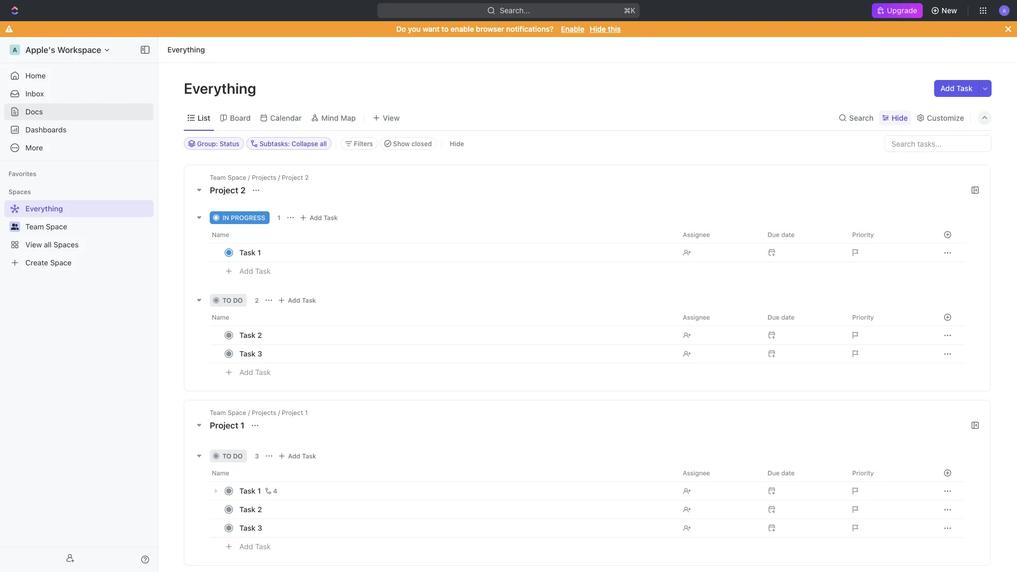 Task type: locate. For each thing, give the bounding box(es) containing it.
upgrade link
[[873, 3, 923, 18]]

1 vertical spatial priority
[[853, 314, 875, 321]]

‎task for ‎task 1
[[240, 487, 256, 496]]

a inside "navigation"
[[13, 46, 17, 54]]

1 date from the top
[[782, 231, 795, 239]]

view inside tree
[[25, 240, 42, 249]]

3
[[258, 350, 262, 358], [255, 453, 259, 460], [258, 524, 262, 533]]

name for 3
[[212, 470, 229, 477]]

priority
[[853, 231, 875, 239], [853, 314, 875, 321], [853, 470, 875, 477]]

to do
[[223, 297, 243, 304], [223, 453, 243, 460]]

name button for 2
[[210, 309, 677, 326]]

2 priority from the top
[[853, 314, 875, 321]]

space for team space
[[46, 222, 67, 231]]

0 vertical spatial all
[[320, 140, 327, 147]]

priority button for 1
[[847, 226, 931, 243]]

2 vertical spatial priority
[[853, 470, 875, 477]]

1 projects from the top
[[252, 174, 277, 181]]

do
[[397, 25, 406, 33]]

spaces down favorites
[[8, 188, 31, 196]]

upgrade
[[888, 6, 918, 15]]

customize button
[[914, 111, 968, 125]]

team space / projects / project 2
[[210, 174, 309, 181]]

1 to do from the top
[[223, 297, 243, 304]]

1 name from the top
[[212, 231, 229, 239]]

1 vertical spatial all
[[44, 240, 52, 249]]

space up project 2
[[228, 174, 246, 181]]

0 horizontal spatial spaces
[[8, 188, 31, 196]]

1 due date button from the top
[[762, 226, 847, 243]]

due date
[[768, 231, 795, 239], [768, 314, 795, 321], [768, 470, 795, 477]]

0 vertical spatial priority
[[853, 231, 875, 239]]

closed
[[412, 140, 432, 147]]

1 horizontal spatial everything link
[[165, 43, 208, 56]]

space
[[228, 174, 246, 181], [46, 222, 67, 231], [50, 258, 72, 267], [228, 409, 246, 417]]

2 date from the top
[[782, 314, 795, 321]]

1 vertical spatial date
[[782, 314, 795, 321]]

1 vertical spatial assignee
[[683, 314, 711, 321]]

3 up ‎task 1
[[255, 453, 259, 460]]

2 vertical spatial name
[[212, 470, 229, 477]]

2 due date from the top
[[768, 314, 795, 321]]

hide button
[[446, 137, 469, 150]]

team up project 1
[[210, 409, 226, 417]]

add
[[941, 84, 955, 93], [310, 214, 322, 222], [240, 267, 253, 276], [288, 297, 300, 304], [240, 368, 253, 377], [288, 453, 301, 460], [240, 543, 253, 551]]

do up task 2
[[233, 297, 243, 304]]

1 name button from the top
[[210, 226, 677, 243]]

team for project 1
[[210, 409, 226, 417]]

3 due from the top
[[768, 470, 780, 477]]

1
[[278, 214, 281, 222], [258, 248, 261, 257], [305, 409, 308, 417], [241, 421, 245, 431], [258, 487, 261, 496]]

0 vertical spatial name
[[212, 231, 229, 239]]

1 assignee button from the top
[[677, 226, 762, 243]]

workspace
[[57, 45, 101, 55]]

due date button for 2
[[762, 309, 847, 326]]

add task button
[[935, 80, 980, 97], [297, 212, 342, 224], [235, 265, 275, 278], [275, 294, 320, 307], [235, 366, 275, 379], [276, 450, 321, 463], [235, 541, 275, 553]]

name button up task 1 "link"
[[210, 226, 677, 243]]

1 vertical spatial to do
[[223, 453, 243, 460]]

to
[[442, 25, 449, 33], [223, 297, 232, 304], [223, 453, 232, 460]]

0 horizontal spatial all
[[44, 240, 52, 249]]

3 due date button from the top
[[762, 465, 847, 482]]

view for view
[[383, 113, 400, 122]]

3 due date from the top
[[768, 470, 795, 477]]

0 vertical spatial assignee
[[683, 231, 711, 239]]

filters
[[354, 140, 373, 147]]

view up the show at the top of page
[[383, 113, 400, 122]]

0 vertical spatial everything link
[[165, 43, 208, 56]]

0 vertical spatial do
[[233, 297, 243, 304]]

2 vertical spatial team
[[210, 409, 226, 417]]

0 vertical spatial ‎task
[[240, 487, 256, 496]]

team space
[[25, 222, 67, 231]]

everything
[[168, 45, 205, 54], [184, 79, 260, 97], [25, 204, 63, 213]]

to for 2
[[223, 297, 232, 304]]

space for team space / projects / project 1
[[228, 409, 246, 417]]

1 horizontal spatial view
[[383, 113, 400, 122]]

1 vertical spatial spaces
[[54, 240, 79, 249]]

0 vertical spatial 3
[[258, 350, 262, 358]]

0 vertical spatial due date
[[768, 231, 795, 239]]

2 assignee button from the top
[[677, 309, 762, 326]]

assignee for 1
[[683, 231, 711, 239]]

0 vertical spatial name button
[[210, 226, 677, 243]]

date for 2
[[782, 314, 795, 321]]

hide right closed
[[450, 140, 464, 147]]

0 vertical spatial to
[[442, 25, 449, 33]]

2 vertical spatial 3
[[258, 524, 262, 533]]

project
[[282, 174, 303, 181], [210, 185, 239, 195], [282, 409, 303, 417], [210, 421, 239, 431]]

1 vertical spatial to
[[223, 297, 232, 304]]

view button
[[369, 106, 404, 130]]

2 vertical spatial everything
[[25, 204, 63, 213]]

2 due from the top
[[768, 314, 780, 321]]

‎task
[[240, 487, 256, 496], [240, 506, 256, 514]]

enable
[[561, 25, 585, 33]]

2 vertical spatial to
[[223, 453, 232, 460]]

a button
[[997, 2, 1014, 19]]

1 vertical spatial task 3 link
[[237, 521, 675, 536]]

‎task down ‎task 1
[[240, 506, 256, 514]]

view up the create
[[25, 240, 42, 249]]

2 horizontal spatial hide
[[892, 113, 909, 122]]

2 vertical spatial date
[[782, 470, 795, 477]]

1 horizontal spatial a
[[1003, 7, 1007, 13]]

1 do from the top
[[233, 297, 243, 304]]

task
[[957, 84, 973, 93], [324, 214, 338, 222], [240, 248, 256, 257], [255, 267, 271, 276], [302, 297, 316, 304], [240, 331, 256, 340], [240, 350, 256, 358], [255, 368, 271, 377], [302, 453, 316, 460], [240, 524, 256, 533], [255, 543, 271, 551]]

2 due date button from the top
[[762, 309, 847, 326]]

task 3 link down task 2 link
[[237, 346, 675, 362]]

1 horizontal spatial spaces
[[54, 240, 79, 249]]

1 vertical spatial due
[[768, 314, 780, 321]]

1 priority button from the top
[[847, 226, 931, 243]]

2 to do from the top
[[223, 453, 243, 460]]

1 task 3 link from the top
[[237, 346, 675, 362]]

0 vertical spatial a
[[1003, 7, 1007, 13]]

1 vertical spatial assignee button
[[677, 309, 762, 326]]

status
[[220, 140, 240, 147]]

0 vertical spatial spaces
[[8, 188, 31, 196]]

1 for task 1
[[258, 248, 261, 257]]

tree containing everything
[[4, 200, 154, 271]]

0 vertical spatial date
[[782, 231, 795, 239]]

0 vertical spatial projects
[[252, 174, 277, 181]]

1 vertical spatial do
[[233, 453, 243, 460]]

tree inside sidebar "navigation"
[[4, 200, 154, 271]]

2 name from the top
[[212, 314, 229, 321]]

everything inside sidebar "navigation"
[[25, 204, 63, 213]]

due
[[768, 231, 780, 239], [768, 314, 780, 321], [768, 470, 780, 477]]

1 vertical spatial hide
[[892, 113, 909, 122]]

2 priority button from the top
[[847, 309, 931, 326]]

task 1 link
[[237, 245, 675, 261]]

search
[[850, 113, 874, 122]]

space for create space
[[50, 258, 72, 267]]

inbox
[[25, 89, 44, 98]]

2 assignee from the top
[[683, 314, 711, 321]]

space up project 1
[[228, 409, 246, 417]]

everything for the left everything link
[[25, 204, 63, 213]]

this
[[608, 25, 621, 33]]

all right 'collapse'
[[320, 140, 327, 147]]

projects
[[252, 174, 277, 181], [252, 409, 277, 417]]

spaces up the create space link
[[54, 240, 79, 249]]

task 3 down the ‎task 2 at the bottom of page
[[240, 524, 262, 533]]

3 down task 2
[[258, 350, 262, 358]]

due date button
[[762, 226, 847, 243], [762, 309, 847, 326], [762, 465, 847, 482]]

1 for project 1
[[241, 421, 245, 431]]

1 assignee from the top
[[683, 231, 711, 239]]

team space / projects / project 1
[[210, 409, 308, 417]]

1 due from the top
[[768, 231, 780, 239]]

1 ‎task from the top
[[240, 487, 256, 496]]

favorites button
[[4, 168, 41, 180]]

0 horizontal spatial hide
[[450, 140, 464, 147]]

2 name button from the top
[[210, 309, 677, 326]]

task 3 link down '‎task 2' link
[[237, 521, 675, 536]]

0 horizontal spatial a
[[13, 46, 17, 54]]

2 vertical spatial priority button
[[847, 465, 931, 482]]

2 task 3 from the top
[[240, 524, 262, 533]]

1 vertical spatial task 3
[[240, 524, 262, 533]]

date for 3
[[782, 470, 795, 477]]

0 horizontal spatial view
[[25, 240, 42, 249]]

/
[[248, 174, 250, 181], [278, 174, 280, 181], [248, 409, 250, 417], [278, 409, 280, 417]]

0 vertical spatial view
[[383, 113, 400, 122]]

assignee button for 2
[[677, 309, 762, 326]]

1 vertical spatial a
[[13, 46, 17, 54]]

3 for first task 3 "link" from the bottom
[[258, 524, 262, 533]]

3 assignee from the top
[[683, 470, 711, 477]]

apple's workspace
[[25, 45, 101, 55]]

1 vertical spatial priority button
[[847, 309, 931, 326]]

name button
[[210, 226, 677, 243], [210, 309, 677, 326], [210, 465, 677, 482]]

view all spaces
[[25, 240, 79, 249]]

due for 3
[[768, 470, 780, 477]]

task 3 link
[[237, 346, 675, 362], [237, 521, 675, 536]]

board link
[[228, 111, 251, 125]]

1 priority from the top
[[853, 231, 875, 239]]

3 assignee button from the top
[[677, 465, 762, 482]]

name button up '‎task 2' link
[[210, 465, 677, 482]]

0 vertical spatial hide
[[590, 25, 606, 33]]

2 vertical spatial assignee button
[[677, 465, 762, 482]]

1 vertical spatial name
[[212, 314, 229, 321]]

dashboards
[[25, 125, 67, 134]]

everything for top everything link
[[168, 45, 205, 54]]

subtasks: collapse all
[[260, 140, 327, 147]]

2 projects from the top
[[252, 409, 277, 417]]

3 down the ‎task 2 at the bottom of page
[[258, 524, 262, 533]]

1 vertical spatial due date button
[[762, 309, 847, 326]]

2 vertical spatial due date button
[[762, 465, 847, 482]]

3 priority button from the top
[[847, 465, 931, 482]]

2 ‎task from the top
[[240, 506, 256, 514]]

task 3
[[240, 350, 262, 358], [240, 524, 262, 533]]

⌘k
[[624, 6, 636, 15]]

to do down project 1
[[223, 453, 243, 460]]

2 do from the top
[[233, 453, 243, 460]]

apple's
[[25, 45, 55, 55]]

3 name from the top
[[212, 470, 229, 477]]

team right user group icon
[[25, 222, 44, 231]]

want
[[423, 25, 440, 33]]

3 name button from the top
[[210, 465, 677, 482]]

view inside button
[[383, 113, 400, 122]]

0 vertical spatial task 3
[[240, 350, 262, 358]]

1 task 3 from the top
[[240, 350, 262, 358]]

due date for 2
[[768, 314, 795, 321]]

team for project 2
[[210, 174, 226, 181]]

assignee button for 3
[[677, 465, 762, 482]]

name
[[212, 231, 229, 239], [212, 314, 229, 321], [212, 470, 229, 477]]

‎task up the ‎task 2 at the bottom of page
[[240, 487, 256, 496]]

‎task for ‎task 2
[[240, 506, 256, 514]]

1 vertical spatial view
[[25, 240, 42, 249]]

1 due date from the top
[[768, 231, 795, 239]]

new
[[942, 6, 958, 15]]

2 vertical spatial hide
[[450, 140, 464, 147]]

1 vertical spatial ‎task
[[240, 506, 256, 514]]

1 vertical spatial name button
[[210, 309, 677, 326]]

add task
[[941, 84, 973, 93], [310, 214, 338, 222], [240, 267, 271, 276], [288, 297, 316, 304], [240, 368, 271, 377], [288, 453, 316, 460], [240, 543, 271, 551]]

team
[[210, 174, 226, 181], [25, 222, 44, 231], [210, 409, 226, 417]]

2 vertical spatial name button
[[210, 465, 677, 482]]

3 priority from the top
[[853, 470, 875, 477]]

0 vertical spatial team
[[210, 174, 226, 181]]

2 vertical spatial due date
[[768, 470, 795, 477]]

2 vertical spatial due
[[768, 470, 780, 477]]

0 vertical spatial task 3 link
[[237, 346, 675, 362]]

home
[[25, 71, 46, 80]]

1 vertical spatial due date
[[768, 314, 795, 321]]

a
[[1003, 7, 1007, 13], [13, 46, 17, 54]]

team up project 2
[[210, 174, 226, 181]]

task 3 down task 2
[[240, 350, 262, 358]]

priority for 1
[[853, 231, 875, 239]]

tree
[[4, 200, 154, 271]]

0 vertical spatial to do
[[223, 297, 243, 304]]

to do up task 2
[[223, 297, 243, 304]]

do down project 1
[[233, 453, 243, 460]]

browser
[[476, 25, 505, 33]]

list link
[[196, 111, 210, 125]]

0 vertical spatial due date button
[[762, 226, 847, 243]]

1 vertical spatial projects
[[252, 409, 277, 417]]

1 vertical spatial everything link
[[4, 200, 152, 217]]

2 vertical spatial assignee
[[683, 470, 711, 477]]

user group image
[[11, 224, 19, 230]]

3 date from the top
[[782, 470, 795, 477]]

space down the view all spaces
[[50, 258, 72, 267]]

all up create space
[[44, 240, 52, 249]]

1 inside "link"
[[258, 248, 261, 257]]

hide right search
[[892, 113, 909, 122]]

name button up task 2 link
[[210, 309, 677, 326]]

0 vertical spatial assignee button
[[677, 226, 762, 243]]

0 vertical spatial priority button
[[847, 226, 931, 243]]

space up the view all spaces
[[46, 222, 67, 231]]

show
[[393, 140, 410, 147]]

1 vertical spatial team
[[25, 222, 44, 231]]

do
[[233, 297, 243, 304], [233, 453, 243, 460]]

0 vertical spatial due
[[768, 231, 780, 239]]

task 1
[[240, 248, 261, 257]]

create
[[25, 258, 48, 267]]

hide left this
[[590, 25, 606, 33]]

0 vertical spatial everything
[[168, 45, 205, 54]]



Task type: vqa. For each thing, say whether or not it's contained in the screenshot.
Assignee DROPDOWN BUTTON for 1
yes



Task type: describe. For each thing, give the bounding box(es) containing it.
spaces inside view all spaces link
[[54, 240, 79, 249]]

team space link
[[25, 218, 152, 235]]

1 horizontal spatial hide
[[590, 25, 606, 33]]

name for 1
[[212, 231, 229, 239]]

show closed
[[393, 140, 432, 147]]

sidebar navigation
[[0, 37, 161, 573]]

projects for project 2
[[252, 174, 277, 181]]

map
[[341, 113, 356, 122]]

assignee for 3
[[683, 470, 711, 477]]

1 for ‎task 1
[[258, 487, 261, 496]]

progress
[[231, 214, 265, 222]]

due date button for 1
[[762, 226, 847, 243]]

search...
[[500, 6, 530, 15]]

due date for 3
[[768, 470, 795, 477]]

to do for 3
[[223, 453, 243, 460]]

more button
[[4, 139, 154, 156]]

hide button
[[880, 111, 912, 125]]

in
[[223, 214, 229, 222]]

create space
[[25, 258, 72, 267]]

project 1
[[210, 421, 247, 431]]

assignee button for 1
[[677, 226, 762, 243]]

priority for 2
[[853, 314, 875, 321]]

2 for task 2
[[258, 331, 262, 340]]

priority button for 2
[[847, 309, 931, 326]]

home link
[[4, 67, 154, 84]]

all inside sidebar "navigation"
[[44, 240, 52, 249]]

1 horizontal spatial all
[[320, 140, 327, 147]]

name for 2
[[212, 314, 229, 321]]

show closed button
[[380, 137, 437, 150]]

task 2
[[240, 331, 262, 340]]

2 for project 2
[[241, 185, 246, 195]]

due date button for 3
[[762, 465, 847, 482]]

filters button
[[341, 137, 378, 150]]

mind map link
[[320, 111, 356, 125]]

3 for second task 3 "link" from the bottom
[[258, 350, 262, 358]]

subtasks:
[[260, 140, 290, 147]]

1 vertical spatial everything
[[184, 79, 260, 97]]

enable
[[451, 25, 474, 33]]

do for 3
[[233, 453, 243, 460]]

calendar link
[[268, 111, 302, 125]]

search button
[[836, 111, 878, 125]]

list
[[198, 113, 210, 122]]

view all spaces link
[[4, 236, 152, 253]]

priority for 3
[[853, 470, 875, 477]]

create space link
[[4, 254, 152, 271]]

to do for 2
[[223, 297, 243, 304]]

calendar
[[270, 113, 302, 122]]

customize
[[928, 113, 965, 122]]

name button for 1
[[210, 226, 677, 243]]

collapse
[[292, 140, 318, 147]]

priority button for 3
[[847, 465, 931, 482]]

a inside dropdown button
[[1003, 7, 1007, 13]]

1 vertical spatial 3
[[255, 453, 259, 460]]

view for view all spaces
[[25, 240, 42, 249]]

assignee for 2
[[683, 314, 711, 321]]

2 task 3 link from the top
[[237, 521, 675, 536]]

group: status
[[197, 140, 240, 147]]

project 2
[[210, 185, 248, 195]]

‎task 2
[[240, 506, 262, 514]]

docs link
[[4, 103, 154, 120]]

Search tasks... text field
[[886, 136, 992, 152]]

due for 2
[[768, 314, 780, 321]]

name button for 3
[[210, 465, 677, 482]]

mind
[[322, 113, 339, 122]]

to for 3
[[223, 453, 232, 460]]

new button
[[928, 2, 964, 19]]

you
[[408, 25, 421, 33]]

hide inside button
[[450, 140, 464, 147]]

due for 1
[[768, 231, 780, 239]]

more
[[25, 143, 43, 152]]

in progress
[[223, 214, 265, 222]]

date for 1
[[782, 231, 795, 239]]

inbox link
[[4, 85, 154, 102]]

apple's workspace, , element
[[10, 45, 20, 55]]

do you want to enable browser notifications? enable hide this
[[397, 25, 621, 33]]

notifications?
[[507, 25, 554, 33]]

0 horizontal spatial everything link
[[4, 200, 152, 217]]

due date for 1
[[768, 231, 795, 239]]

4
[[273, 488, 278, 495]]

board
[[230, 113, 251, 122]]

‎task 1
[[240, 487, 261, 496]]

task 2 link
[[237, 328, 675, 343]]

team inside team space link
[[25, 222, 44, 231]]

projects for project 1
[[252, 409, 277, 417]]

hide inside dropdown button
[[892, 113, 909, 122]]

space for team space / projects / project 2
[[228, 174, 246, 181]]

do for 2
[[233, 297, 243, 304]]

favorites
[[8, 170, 36, 178]]

docs
[[25, 107, 43, 116]]

group:
[[197, 140, 218, 147]]

2 for ‎task 2
[[258, 506, 262, 514]]

dashboards link
[[4, 121, 154, 138]]

view button
[[369, 111, 404, 125]]

mind map
[[322, 113, 356, 122]]

4 button
[[263, 486, 279, 497]]

‎task 2 link
[[237, 502, 675, 518]]



